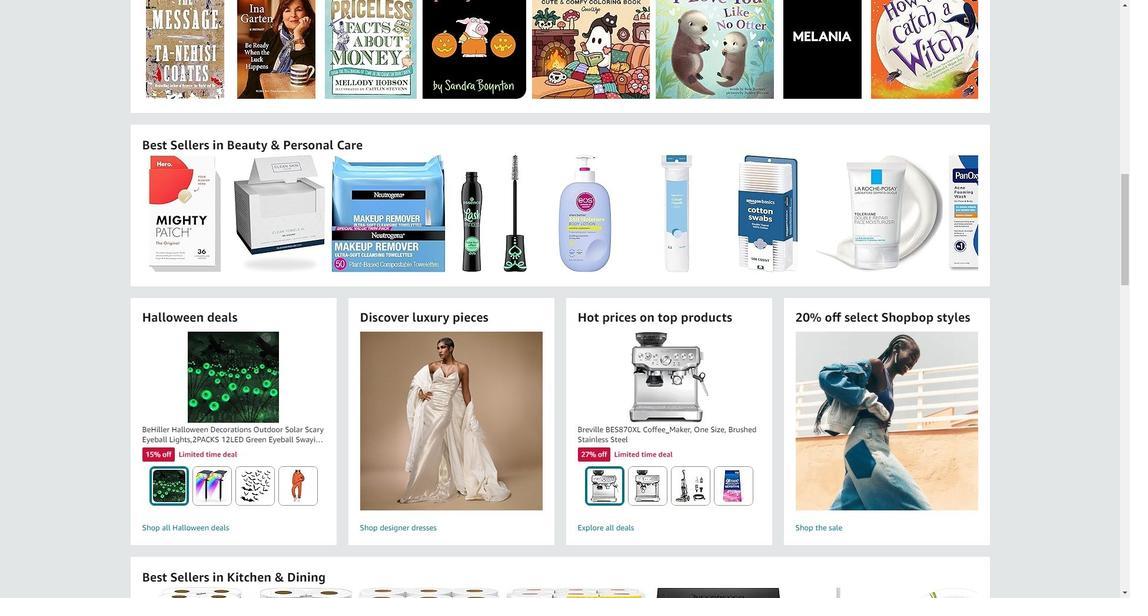 Task type: locate. For each thing, give the bounding box(es) containing it.
2 none radio from the left
[[624, 467, 669, 506]]

None radio
[[146, 467, 190, 506], [189, 467, 233, 506], [232, 467, 276, 506], [275, 467, 319, 506], [667, 467, 712, 506]]

None radio
[[581, 467, 626, 506], [624, 467, 669, 506], [710, 467, 755, 506]]

none radio right behiller halloween decorations outdoor solar scary eyeball lights,2packs 12led green eyeball swaying firefly... image
[[189, 467, 233, 506]]

nespresso capsules vertuo, variety pack, medium and dark roast coffee, 30 count coffee pods, brews 7.8 oz. image
[[651, 588, 799, 599]]

sparkle pick-a-size paper towels, 6 double rolls = 12 regular rolls, everyday value paper towel with full and half sheets image
[[358, 588, 500, 599]]

none radio right the "kyosho solar color spot lights outdoor, 9 lighting modes halloween christmas 38 leds color changing tree pool outdoor..." image
[[232, 467, 276, 506]]

option group
[[139, 467, 325, 506], [574, 467, 760, 506]]

the message image
[[146, 0, 224, 99]]

1 option group from the left
[[139, 467, 325, 506]]

2 list from the top
[[142, 155, 1130, 273]]

none radio behiller halloween decorations outdoor solar scary eyeball lights,2packs 12led green eyeball swaying firefly...
[[146, 467, 190, 506]]

i love you like no otter: a funny and sweet animal board book for babies and toddlers this christmas (punderland) image
[[655, 0, 774, 99]]

none radio right breville bes870xl coffee_maker, one size, brushed stainless steel image
[[624, 467, 669, 506]]

3 none radio from the left
[[710, 467, 755, 506]]

none radio right 'breville barista touch bes880bss espresso machine' image
[[667, 467, 712, 506]]

breville barista touch bes880bss espresso machine image
[[635, 470, 660, 503]]

essence | lash princess false lash effect mascara | volumizing & lengthening | cruelty free & paraben free image
[[461, 155, 527, 273]]

3 list from the top
[[142, 588, 1130, 599]]

2 option group from the left
[[574, 467, 760, 506]]

eos shea better body lotion- vanilla cashmere, 24-hour moisture skin care, lightweight & non-greasy, made with natural... image
[[559, 155, 612, 273]]

1 none radio from the left
[[581, 467, 626, 506]]

bounty paper towels quick size, white, 16 family rolls = 40 regular rolls image
[[142, 588, 241, 599]]

1 vertical spatial list
[[142, 155, 1130, 273]]

1 none radio from the left
[[146, 467, 190, 506]]

0 vertical spatial list
[[142, 0, 1130, 99]]

automet womens 2 piece outfits long sleeve sweatsuits sets half zip sweatshirts with joggers sweatpants image
[[291, 470, 305, 503]]

none radio right 'halloween party supplies hallween decorations bats wall decor 140pcs realistic pvc 3d black scary bat sticker for creepy...' image
[[275, 467, 319, 506]]

clean skin club clean towels xl™, 100% usda biobased face towel, disposable face towelette, makeup remover dry wipes,... image
[[233, 155, 325, 273]]

none radio 'breville barista touch bes880bss espresso machine'
[[624, 467, 669, 506]]

be ready when the luck happens: a memoir image
[[237, 0, 315, 99]]

0 horizontal spatial option group
[[139, 467, 325, 506]]

none radio left 'breville barista touch bes880bss espresso machine' image
[[581, 467, 626, 506]]

behiller halloween decorations outdoor solar scary eyeball lights,2packs 12led green eyeball swaying firefly... image
[[153, 470, 185, 503]]

none radio crest 3d whitestrips sensitive at-home teeth whitening kit, 18 treatments, gently removes 15 years of stains
[[710, 467, 755, 506]]

1 horizontal spatial option group
[[574, 467, 760, 506]]

mighty patch™ original patch from hero cosmetics - hydrocolloid acne pimple patch for covering zits and blemishes in... image
[[148, 155, 221, 273]]

2 vertical spatial list
[[142, 588, 1130, 599]]

none radio right bissell proheat 2x revolution pet pro plus, 3588f, upright deep cleaner, 30-minute dry time, dual dirt lifter... "image"
[[710, 467, 755, 506]]

list
[[142, 0, 1130, 99], [142, 155, 1130, 273], [142, 588, 1130, 599]]

5 none radio from the left
[[667, 467, 712, 506]]

none radio automet womens 2 piece outfits long sleeve sweatsuits sets half zip sweatshirts with joggers sweatpants
[[275, 467, 319, 506]]

bissell proheat 2x revolution pet pro plus, 3588f, upright deep cleaner, 30-minute dry time, dual dirt lifter... image
[[675, 470, 706, 503]]

neutrogena makeup remover wipes, ultra-soft cleansing facial towelettes for waterproof makeup, alcohol-free,... image
[[331, 155, 445, 273]]

3 none radio from the left
[[232, 467, 276, 506]]

4 none radio from the left
[[275, 467, 319, 506]]

2 none radio from the left
[[189, 467, 233, 506]]

la roche-posay toleriane double repair face moisturizer | daily moisturizer face cream with ceramide and niacinamide for... image
[[816, 155, 943, 273]]

none radio left the "kyosho solar color spot lights outdoor, 9 lighting modes halloween christmas 38 leds color changing tree pool outdoor..." image
[[146, 467, 190, 506]]



Task type: vqa. For each thing, say whether or not it's contained in the screenshot.
Follow
no



Task type: describe. For each thing, give the bounding box(es) containing it.
none radio breville bes870xl coffee_maker, one size, brushed stainless steel
[[581, 467, 626, 506]]

panoxyl acne foaming wash benzoyl peroxide 10% maximum strength antimicrobial, 5.5 oz image
[[949, 155, 1040, 273]]

discover luxury pieces image
[[340, 332, 563, 511]]

girl in denim jacket and jeans image
[[775, 332, 998, 511]]

priceless facts about money (mellody on money) image
[[325, 0, 416, 99]]

none radio bissell proheat 2x revolution pet pro plus, 3588f, upright deep cleaner, 30-minute dry time, dual dirt lifter...
[[667, 467, 712, 506]]

1 list from the top
[[142, 0, 1130, 99]]

kyosho solar color spot lights outdoor, 9 lighting modes halloween christmas 38 leds color changing tree pool outdoor... image
[[196, 471, 228, 502]]

crest 3d whitestrips sensitive at-home teeth whitening kit, 18 treatments, gently removes 15 years of stains image
[[723, 470, 744, 503]]

amazon basics cotton swabs, 500 count image
[[737, 155, 798, 273]]

how to catch a witch image
[[871, 0, 989, 99]]

amazon basics hypoallergenic 100% cotton rounds, 100 count image
[[661, 155, 692, 273]]

halloween party supplies hallween decorations bats wall decor 140pcs realistic pvc 3d black scary bat sticker for creepy... image
[[239, 470, 270, 503]]

breville bes870xl coffee_maker, one size, brushed stainless steel image
[[590, 470, 619, 503]]

spooky pookie (little pookie) image
[[422, 0, 526, 99]]

scott paper towels, choose-a-sheet, 6 double rolls = 12 regular rolls (100 sheets per roll) image
[[506, 588, 645, 599]]

bounty select-a-size paper towels, white, 8 triple rolls = 24 regular rolls image
[[247, 588, 352, 599]]

spooky cutie: coloring book for adults and teens featuring adorable creepy creatures in cozy hygge moments for... image
[[532, 0, 650, 99]]

none radio the "kyosho solar color spot lights outdoor, 9 lighting modes halloween christmas 38 leds color changing tree pool outdoor..."
[[189, 467, 233, 506]]

melania image
[[783, 0, 862, 99]]

stanley quencher h2.0 flowstate stainless steel vacuum insulated tumbler with lid and straw for water, iced tea or... image
[[820, 588, 874, 599]]

amazon basics everyday paper plates, 8.62 inch, disposable, 100 count image
[[896, 588, 1013, 599]]

none radio 'halloween party supplies hallween decorations bats wall decor 140pcs realistic pvc 3d black scary bat sticker for creepy...'
[[232, 467, 276, 506]]



